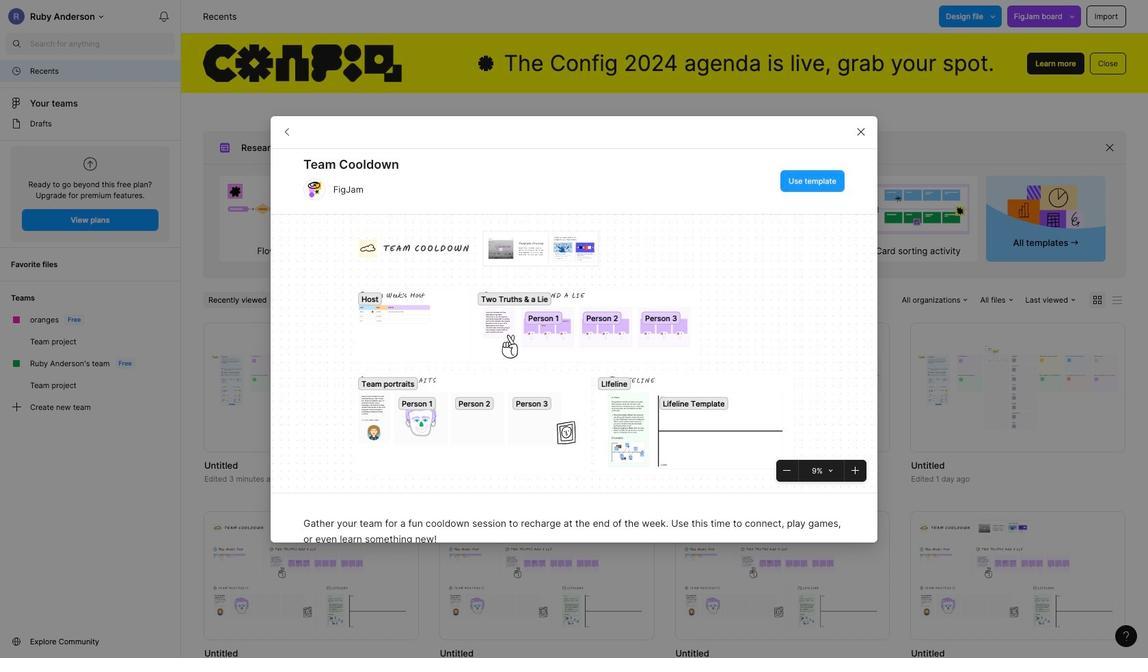 Task type: locate. For each thing, give the bounding box(es) containing it.
1 horizontal spatial search 32 image
[[536, 137, 558, 159]]

search 32 image
[[5, 33, 27, 55], [536, 137, 558, 159]]

dialog
[[271, 116, 878, 659]]

search 32 image up project retrospective image
[[536, 137, 558, 159]]

project retrospective image
[[476, 176, 595, 243]]

bell 32 image
[[153, 5, 175, 27]]

Search for anything text field
[[30, 38, 175, 49]]

quarterly brainstorm image
[[348, 176, 467, 243]]

community 16 image
[[11, 637, 22, 648]]

user interview image
[[731, 176, 850, 243]]

grid
[[183, 323, 1148, 659]]

0 horizontal spatial search 32 image
[[5, 33, 27, 55]]

thumbnail image
[[204, 323, 418, 452], [440, 323, 654, 452], [676, 323, 890, 452], [912, 323, 1126, 452], [204, 512, 418, 640], [440, 512, 654, 640], [676, 512, 890, 640], [912, 512, 1126, 640]]

search 32 image up recent 16 icon
[[5, 33, 27, 55]]

brainstorm crazy 8s image
[[603, 176, 723, 243]]

page 16 image
[[11, 118, 22, 129]]



Task type: vqa. For each thing, say whether or not it's contained in the screenshot.
the leftmost search 32 'icon'
yes



Task type: describe. For each thing, give the bounding box(es) containing it.
0 vertical spatial search 32 image
[[5, 33, 27, 55]]

see all all templates image
[[1008, 184, 1086, 236]]

flow chart image
[[220, 176, 339, 243]]

1 vertical spatial search 32 image
[[536, 137, 558, 159]]

select zoom level image
[[830, 469, 834, 473]]

recent 16 image
[[11, 66, 22, 77]]

card sorting activity image
[[859, 176, 978, 243]]



